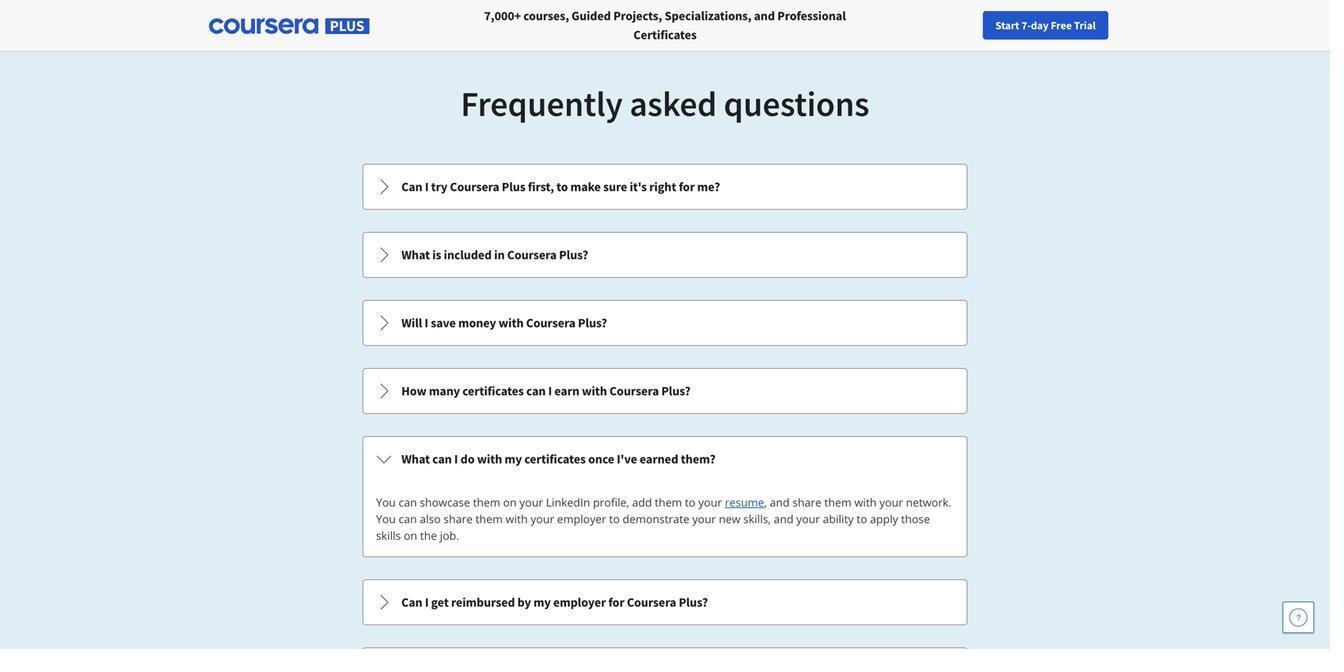 Task type: vqa. For each thing, say whether or not it's contained in the screenshot.
Coursera Plus image
yes



Task type: describe. For each thing, give the bounding box(es) containing it.
can left showcase
[[399, 495, 417, 510]]

7,000+
[[484, 8, 521, 24]]

7,000+ courses, guided projects, specializations, and professional certificates
[[484, 8, 846, 43]]

new
[[1039, 18, 1060, 32]]

reimbursed
[[451, 595, 515, 611]]

will i save money with coursera plus?
[[402, 315, 607, 331]]

can left earn
[[527, 383, 546, 399]]

7-
[[1022, 18, 1031, 32]]

included
[[444, 247, 492, 263]]

trial
[[1074, 18, 1096, 32]]

with down you can showcase them on your linkedin profile, add them to your resume at the bottom of page
[[506, 512, 528, 527]]

list containing can i try coursera plus first, to make sure it's right for me?
[[361, 162, 970, 650]]

try
[[431, 179, 448, 195]]

apply
[[871, 512, 899, 527]]

will
[[402, 315, 422, 331]]

right
[[650, 179, 677, 195]]

how
[[402, 383, 427, 399]]

i for coursera
[[425, 179, 429, 195]]

them up ability
[[825, 495, 852, 510]]

free
[[1051, 18, 1072, 32]]

also
[[420, 512, 441, 527]]

can i try coursera plus first, to make sure it's right for me?
[[402, 179, 720, 195]]

job.
[[440, 528, 459, 543]]

projects,
[[614, 8, 662, 24]]

to inside dropdown button
[[557, 179, 568, 195]]

coursera plus image
[[209, 18, 370, 34]]

can i try coursera plus first, to make sure it's right for me? button
[[364, 165, 967, 209]]

find
[[993, 18, 1013, 32]]

earned
[[640, 451, 679, 467]]

specializations,
[[665, 8, 752, 24]]

new
[[719, 512, 741, 527]]

plus
[[502, 179, 526, 195]]

many
[[429, 383, 460, 399]]

with for what can i do with my certificates once i've earned them?
[[477, 451, 502, 467]]

can for can i get reimbursed by my employer for coursera plus?
[[402, 595, 423, 611]]

employer inside dropdown button
[[554, 595, 606, 611]]

skills
[[376, 528, 401, 543]]

to up demonstrate on the bottom of page
[[685, 495, 696, 510]]

linkedin
[[546, 495, 590, 510]]

how many certificates can i earn with coursera plus? button
[[364, 369, 967, 413]]

make
[[571, 179, 601, 195]]

first,
[[528, 179, 554, 195]]

demonstrate
[[623, 512, 690, 527]]

what for what is included in coursera plus?
[[402, 247, 430, 263]]

do
[[461, 451, 475, 467]]

once
[[589, 451, 615, 467]]

with right earn
[[582, 383, 607, 399]]

employer inside , and share them with your network. you can also share them with your employer to demonstrate your new skills, and your ability to apply those skills on the job.
[[557, 512, 607, 527]]

with for will i save money with coursera plus?
[[499, 315, 524, 331]]

plus? inside dropdown button
[[559, 247, 588, 263]]

frequently asked questions
[[461, 82, 870, 126]]

them right 'also'
[[476, 512, 503, 527]]

certificates
[[634, 27, 697, 43]]

courses,
[[524, 8, 569, 24]]

day
[[1031, 18, 1049, 32]]

will i save money with coursera plus? button
[[364, 301, 967, 345]]

i left do on the left
[[455, 451, 458, 467]]

you can showcase them on your linkedin profile, add them to your resume
[[376, 495, 765, 510]]

them right showcase
[[473, 495, 500, 510]]

start 7-day free trial button
[[983, 11, 1109, 40]]

money
[[458, 315, 496, 331]]

guided
[[572, 8, 611, 24]]

network.
[[906, 495, 952, 510]]



Task type: locate. For each thing, give the bounding box(es) containing it.
0 horizontal spatial on
[[404, 528, 417, 543]]

them?
[[681, 451, 716, 467]]

for
[[679, 179, 695, 195], [609, 595, 625, 611]]

me?
[[698, 179, 720, 195]]

0 horizontal spatial for
[[609, 595, 625, 611]]

1 horizontal spatial for
[[679, 179, 695, 195]]

find your new career link
[[985, 16, 1100, 36]]

my right do on the left
[[505, 451, 522, 467]]

get
[[431, 595, 449, 611]]

in
[[494, 247, 505, 263]]

help center image
[[1290, 608, 1309, 627]]

0 vertical spatial certificates
[[463, 383, 524, 399]]

sure
[[604, 179, 628, 195]]

to left apply
[[857, 512, 868, 527]]

can inside , and share them with your network. you can also share them with your employer to demonstrate your new skills, and your ability to apply those skills on the job.
[[399, 512, 417, 527]]

how many certificates can i earn with coursera plus?
[[402, 383, 691, 399]]

what inside what can i do with my certificates once i've earned them? dropdown button
[[402, 451, 430, 467]]

what can i do with my certificates once i've earned them?
[[402, 451, 716, 467]]

my for employer
[[534, 595, 551, 611]]

the
[[420, 528, 437, 543]]

asked
[[630, 82, 717, 126]]

1 can from the top
[[402, 179, 423, 195]]

to right first,
[[557, 179, 568, 195]]

what can i do with my certificates once i've earned them? button
[[364, 437, 967, 482]]

ability
[[823, 512, 854, 527]]

,
[[765, 495, 767, 510]]

earn
[[555, 383, 580, 399]]

save
[[431, 315, 456, 331]]

1 vertical spatial employer
[[554, 595, 606, 611]]

questions
[[724, 82, 870, 126]]

professional
[[778, 8, 846, 24]]

0 horizontal spatial my
[[505, 451, 522, 467]]

career
[[1062, 18, 1092, 32]]

your inside find your new career link
[[1016, 18, 1037, 32]]

i left get
[[425, 595, 429, 611]]

and
[[754, 8, 775, 24], [770, 495, 790, 510], [774, 512, 794, 527]]

your
[[1016, 18, 1037, 32], [520, 495, 543, 510], [699, 495, 722, 510], [880, 495, 904, 510], [531, 512, 554, 527], [693, 512, 716, 527], [797, 512, 820, 527]]

resume
[[725, 495, 765, 510]]

0 vertical spatial my
[[505, 451, 522, 467]]

certificates
[[463, 383, 524, 399], [525, 451, 586, 467]]

what left do on the left
[[402, 451, 430, 467]]

can for can i try coursera plus first, to make sure it's right for me?
[[402, 179, 423, 195]]

employer
[[557, 512, 607, 527], [554, 595, 606, 611]]

i right the will
[[425, 315, 429, 331]]

1 what from the top
[[402, 247, 430, 263]]

0 vertical spatial on
[[503, 495, 517, 510]]

1 vertical spatial you
[[376, 512, 396, 527]]

share right ,
[[793, 495, 822, 510]]

is
[[433, 247, 442, 263]]

i
[[425, 179, 429, 195], [425, 315, 429, 331], [548, 383, 552, 399], [455, 451, 458, 467], [425, 595, 429, 611]]

list
[[361, 162, 970, 650]]

1 vertical spatial on
[[404, 528, 417, 543]]

my
[[505, 451, 522, 467], [534, 595, 551, 611]]

certificates right many
[[463, 383, 524, 399]]

1 horizontal spatial certificates
[[525, 451, 586, 467]]

0 vertical spatial share
[[793, 495, 822, 510]]

frequently
[[461, 82, 623, 126]]

what inside what is included in coursera plus? dropdown button
[[402, 247, 430, 263]]

1 horizontal spatial on
[[503, 495, 517, 510]]

, and share them with your network. you can also share them with your employer to demonstrate your new skills, and your ability to apply those skills on the job.
[[376, 495, 952, 543]]

i left the try
[[425, 179, 429, 195]]

i left earn
[[548, 383, 552, 399]]

start 7-day free trial
[[996, 18, 1096, 32]]

start
[[996, 18, 1020, 32]]

0 vertical spatial and
[[754, 8, 775, 24]]

and right ,
[[770, 495, 790, 510]]

resume link
[[725, 495, 765, 510]]

1 vertical spatial my
[[534, 595, 551, 611]]

what left is
[[402, 247, 430, 263]]

by
[[518, 595, 531, 611]]

what
[[402, 247, 430, 263], [402, 451, 430, 467]]

1 you from the top
[[376, 495, 396, 510]]

1 horizontal spatial share
[[793, 495, 822, 510]]

1 vertical spatial can
[[402, 595, 423, 611]]

can left do on the left
[[433, 451, 452, 467]]

on left linkedin
[[503, 495, 517, 510]]

showcase
[[420, 495, 470, 510]]

my for certificates
[[505, 451, 522, 467]]

and left the professional
[[754, 8, 775, 24]]

1 vertical spatial and
[[770, 495, 790, 510]]

share
[[793, 495, 822, 510], [444, 512, 473, 527]]

None search field
[[218, 10, 598, 42]]

profile,
[[593, 495, 630, 510]]

1 horizontal spatial my
[[534, 595, 551, 611]]

employer down you can showcase them on your linkedin profile, add them to your resume at the bottom of page
[[557, 512, 607, 527]]

0 vertical spatial what
[[402, 247, 430, 263]]

with for , and share them with your network. you can also share them with your employer to demonstrate your new skills, and your ability to apply those skills on the job.
[[855, 495, 877, 510]]

2 you from the top
[[376, 512, 396, 527]]

find your new career
[[993, 18, 1092, 32]]

can i get reimbursed by my employer for coursera plus?
[[402, 595, 708, 611]]

you
[[376, 495, 396, 510], [376, 512, 396, 527]]

0 horizontal spatial certificates
[[463, 383, 524, 399]]

2 what from the top
[[402, 451, 430, 467]]

with up apply
[[855, 495, 877, 510]]

0 horizontal spatial share
[[444, 512, 473, 527]]

what is included in coursera plus? button
[[364, 233, 967, 277]]

can
[[402, 179, 423, 195], [402, 595, 423, 611]]

and right skills,
[[774, 512, 794, 527]]

certificates up linkedin
[[525, 451, 586, 467]]

employer right "by"
[[554, 595, 606, 611]]

my right "by"
[[534, 595, 551, 611]]

can left get
[[402, 595, 423, 611]]

to
[[557, 179, 568, 195], [685, 495, 696, 510], [609, 512, 620, 527], [857, 512, 868, 527]]

with
[[499, 315, 524, 331], [582, 383, 607, 399], [477, 451, 502, 467], [855, 495, 877, 510], [506, 512, 528, 527]]

on inside , and share them with your network. you can also share them with your employer to demonstrate your new skills, and your ability to apply those skills on the job.
[[404, 528, 417, 543]]

can i get reimbursed by my employer for coursera plus? button
[[364, 581, 967, 625]]

what is included in coursera plus?
[[402, 247, 588, 263]]

and inside 7,000+ courses, guided projects, specializations, and professional certificates
[[754, 8, 775, 24]]

0 vertical spatial for
[[679, 179, 695, 195]]

2 vertical spatial and
[[774, 512, 794, 527]]

1 vertical spatial for
[[609, 595, 625, 611]]

them up demonstrate on the bottom of page
[[655, 495, 682, 510]]

coursera
[[450, 179, 500, 195], [507, 247, 557, 263], [526, 315, 576, 331], [610, 383, 659, 399], [627, 595, 677, 611]]

what for what can i do with my certificates once i've earned them?
[[402, 451, 430, 467]]

you inside , and share them with your network. you can also share them with your employer to demonstrate your new skills, and your ability to apply those skills on the job.
[[376, 512, 396, 527]]

with right 'money' on the left
[[499, 315, 524, 331]]

1 vertical spatial share
[[444, 512, 473, 527]]

2 can from the top
[[402, 595, 423, 611]]

can
[[527, 383, 546, 399], [433, 451, 452, 467], [399, 495, 417, 510], [399, 512, 417, 527]]

coursera inside dropdown button
[[507, 247, 557, 263]]

1 vertical spatial certificates
[[525, 451, 586, 467]]

i for reimbursed
[[425, 595, 429, 611]]

with right do on the left
[[477, 451, 502, 467]]

i for money
[[425, 315, 429, 331]]

share up "job." on the left
[[444, 512, 473, 527]]

them
[[473, 495, 500, 510], [655, 495, 682, 510], [825, 495, 852, 510], [476, 512, 503, 527]]

1 vertical spatial what
[[402, 451, 430, 467]]

0 vertical spatial you
[[376, 495, 396, 510]]

skills,
[[744, 512, 771, 527]]

plus?
[[559, 247, 588, 263], [578, 315, 607, 331], [662, 383, 691, 399], [679, 595, 708, 611]]

can left the try
[[402, 179, 423, 195]]

0 vertical spatial can
[[402, 179, 423, 195]]

i've
[[617, 451, 637, 467]]

on
[[503, 495, 517, 510], [404, 528, 417, 543]]

to down profile, on the left bottom of the page
[[609, 512, 620, 527]]

0 vertical spatial employer
[[557, 512, 607, 527]]

can left 'also'
[[399, 512, 417, 527]]

on left the
[[404, 528, 417, 543]]

it's
[[630, 179, 647, 195]]

those
[[902, 512, 930, 527]]

add
[[632, 495, 652, 510]]



